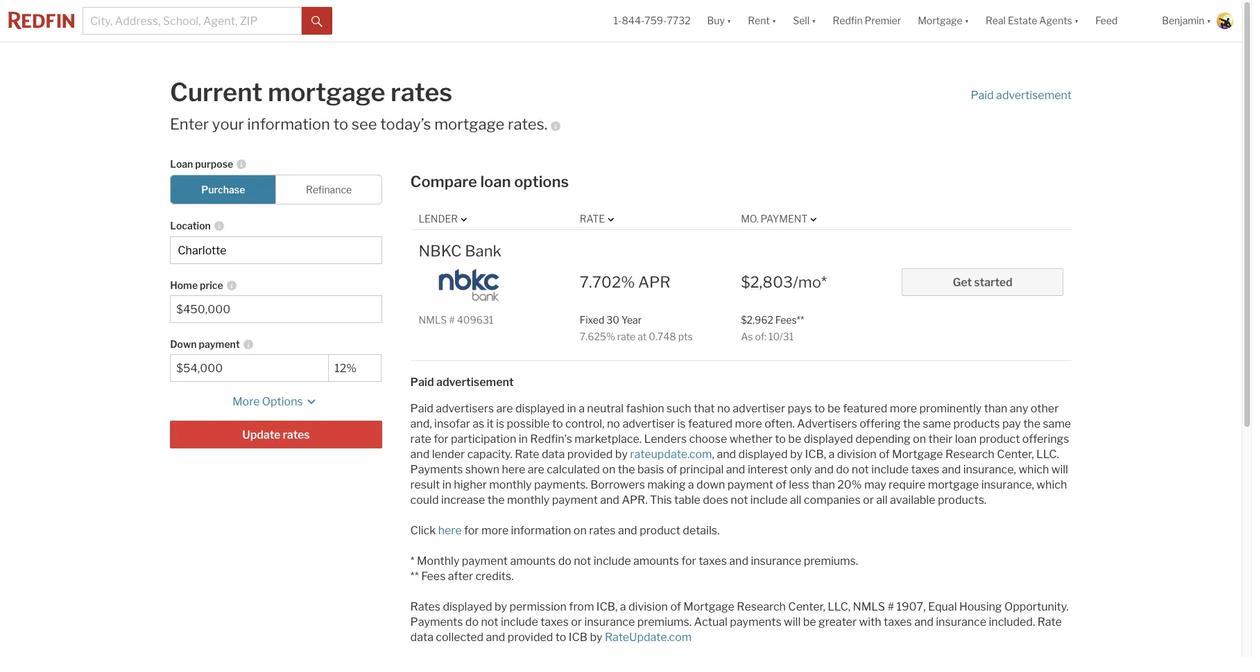 Task type: describe. For each thing, give the bounding box(es) containing it.
does
[[703, 494, 728, 507]]

by inside , and displayed by icb, a division of mortgage research center, llc. payments shown here are calculated on the basis of principal and interest only and do not include taxes and insurance, which will result in higher monthly payments. borrowers making a down payment of less than 20% may require mortgage insurance, which could increase the monthly payment and apr. this table does not include all companies or all available products.
[[790, 448, 803, 462]]

will inside , and displayed by icb, a division of mortgage research center, llc. payments shown here are calculated on the basis of principal and interest only and do not include taxes and insurance, which will result in higher monthly payments. borrowers making a down payment of less than 20% may require mortgage insurance, which could increase the monthly payment and apr. this table does not include all companies or all available products.
[[1052, 464, 1069, 477]]

1 vertical spatial product
[[640, 525, 681, 538]]

participation
[[451, 433, 516, 446]]

1907,
[[897, 601, 926, 614]]

home
[[170, 280, 198, 292]]

redfin's
[[530, 433, 572, 446]]

and left interest
[[726, 464, 746, 477]]

redfin premier
[[833, 15, 901, 27]]

and right only
[[815, 464, 834, 477]]

1 horizontal spatial advertiser
[[733, 403, 785, 416]]

0 vertical spatial loan
[[480, 173, 511, 191]]

0 vertical spatial monthly
[[489, 479, 532, 492]]

fashion
[[626, 403, 665, 416]]

mortgage inside , and displayed by icb, a division of mortgage research center, llc. payments shown here are calculated on the basis of principal and interest only and do not include taxes and insurance, which will result in higher monthly payments. borrowers making a down payment of less than 20% may require mortgage insurance, which could increase the monthly payment and apr. this table does not include all companies or all available products.
[[892, 448, 943, 462]]

than inside , and displayed by icb, a division of mortgage research center, llc. payments shown here are calculated on the basis of principal and interest only and do not include taxes and insurance, which will result in higher monthly payments. borrowers making a down payment of less than 20% may require mortgage insurance, which could increase the monthly payment and apr. this table does not include all companies or all available products.
[[812, 479, 835, 492]]

to inside rates displayed by permission from icb, a division of mortgage research center, llc, nmls # 1907, equal housing opportunity. payments do not include taxes or insurance premiums. actual payments will be greater with taxes and insurance included. rate data collected and provided to icb by
[[556, 632, 566, 645]]

20%
[[838, 479, 862, 492]]

1 vertical spatial here
[[438, 525, 462, 538]]

/mo*
[[793, 273, 827, 291]]

often.
[[765, 418, 795, 431]]

products.
[[938, 494, 987, 507]]

payments inside rates displayed by permission from icb, a division of mortgage research center, llc, nmls # 1907, equal housing opportunity. payments do not include taxes or insurance premiums. actual payments will be greater with taxes and insurance included. rate data collected and provided to icb by
[[410, 616, 463, 630]]

nmls inside rates displayed by permission from icb, a division of mortgage research center, llc, nmls # 1907, equal housing opportunity. payments do not include taxes or insurance premiums. actual payments will be greater with taxes and insurance included. rate data collected and provided to icb by
[[853, 601, 885, 614]]

update rates button
[[170, 421, 382, 449]]

and inside paid advertisers are displayed in a neutral fashion such that no advertiser pays to be featured more prominently than any other and, insofar as it is possible to control, no advertiser is featured more often. advertisers offering the same products pay the same rate for participation in redfin's marketplace. lenders choose whether to be displayed depending on their loan product offerings and lender capacity. rate data provided by
[[410, 448, 430, 462]]

options
[[514, 173, 569, 191]]

0 horizontal spatial more
[[481, 525, 509, 538]]

1 vertical spatial in
[[519, 433, 528, 446]]

0 vertical spatial more
[[890, 403, 917, 416]]

that
[[694, 403, 715, 416]]

here inside , and displayed by icb, a division of mortgage research center, llc. payments shown here are calculated on the basis of principal and interest only and do not include taxes and insurance, which will result in higher monthly payments. borrowers making a down payment of less than 20% may require mortgage insurance, which could increase the monthly payment and apr. this table does not include all companies or all available products.
[[502, 464, 526, 477]]

principal
[[680, 464, 724, 477]]

apr.
[[622, 494, 648, 507]]

shown
[[465, 464, 500, 477]]

provided inside paid advertisers are displayed in a neutral fashion such that no advertiser pays to be featured more prominently than any other and, insofar as it is possible to control, no advertiser is featured more often. advertisers offering the same products pay the same rate for participation in redfin's marketplace. lenders choose whether to be displayed depending on their loan product offerings and lender capacity. rate data provided by
[[567, 448, 613, 462]]

redfin
[[833, 15, 863, 27]]

displayed inside , and displayed by icb, a division of mortgage research center, llc. payments shown here are calculated on the basis of principal and interest only and do not include taxes and insurance, which will result in higher monthly payments. borrowers making a down payment of less than 20% may require mortgage insurance, which could increase the monthly payment and apr. this table does not include all companies or all available products.
[[739, 448, 788, 462]]

on inside , and displayed by icb, a division of mortgage research center, llc. payments shown here are calculated on the basis of principal and interest only and do not include taxes and insurance, which will result in higher monthly payments. borrowers making a down payment of less than 20% may require mortgage insurance, which could increase the monthly payment and apr. this table does not include all companies or all available products.
[[602, 464, 616, 477]]

nbkc bank
[[419, 242, 502, 260]]

844-
[[622, 15, 645, 27]]

be inside rates displayed by permission from icb, a division of mortgage research center, llc, nmls # 1907, equal housing opportunity. payments do not include taxes or insurance premiums. actual payments will be greater with taxes and insurance included. rate data collected and provided to icb by
[[803, 616, 816, 630]]

only
[[791, 464, 812, 477]]

$2,962 fees** as of: 10/31
[[741, 314, 804, 343]]

payment right down
[[199, 339, 240, 351]]

update
[[242, 429, 281, 442]]

bank
[[465, 242, 502, 260]]

user photo image
[[1217, 12, 1234, 29]]

rates.
[[508, 115, 548, 133]]

not inside * monthly payment amounts do not include amounts for taxes and insurance premiums. ** fees after credits.
[[574, 555, 591, 568]]

taxes inside , and displayed by icb, a division of mortgage research center, llc. payments shown here are calculated on the basis of principal and interest only and do not include taxes and insurance, which will result in higher monthly payments. borrowers making a down payment of less than 20% may require mortgage insurance, which could increase the monthly payment and apr. this table does not include all companies or all available products.
[[911, 464, 940, 477]]

$2,803
[[741, 273, 793, 291]]

0 horizontal spatial information
[[247, 115, 330, 133]]

displayed up possible
[[516, 403, 565, 416]]

City, Address, School, Agent, ZIP search field
[[83, 7, 302, 35]]

7732
[[667, 15, 691, 27]]

control,
[[566, 418, 605, 431]]

0 horizontal spatial insurance
[[585, 616, 635, 630]]

marketplace.
[[575, 433, 642, 446]]

data inside rates displayed by permission from icb, a division of mortgage research center, llc, nmls # 1907, equal housing opportunity. payments do not include taxes or insurance premiums. actual payments will be greater with taxes and insurance included. rate data collected and provided to icb by
[[410, 632, 434, 645]]

▾ for mortgage ▾
[[965, 15, 969, 27]]

1 horizontal spatial information
[[511, 525, 571, 538]]

0 horizontal spatial advertisement
[[436, 376, 514, 389]]

0 horizontal spatial mortgage
[[268, 77, 385, 108]]

choose
[[689, 433, 727, 446]]

2 amounts from the left
[[634, 555, 679, 568]]

options
[[262, 396, 303, 409]]

mo. payment button
[[741, 213, 820, 226]]

0 horizontal spatial advertiser
[[623, 418, 675, 431]]

mortgage ▾ button
[[918, 0, 969, 42]]

are inside paid advertisers are displayed in a neutral fashion such that no advertiser pays to be featured more prominently than any other and, insofar as it is possible to control, no advertiser is featured more often. advertisers offering the same products pay the same rate for participation in redfin's marketplace. lenders choose whether to be displayed depending on their loan product offerings and lender capacity. rate data provided by
[[497, 403, 513, 416]]

sell ▾
[[793, 15, 816, 27]]

2 same from the left
[[1043, 418, 1071, 431]]

payments
[[730, 616, 782, 630]]

0 horizontal spatial nmls
[[419, 314, 447, 326]]

payment down payments.
[[552, 494, 598, 507]]

current mortgage rates
[[170, 77, 452, 108]]

759-
[[645, 15, 667, 27]]

0 vertical spatial which
[[1019, 464, 1049, 477]]

1 vertical spatial mortgage
[[434, 115, 505, 133]]

with
[[859, 616, 882, 630]]

mo.
[[741, 213, 759, 225]]

option group containing purchase
[[170, 175, 382, 205]]

0 vertical spatial rates
[[391, 77, 452, 108]]

offerings
[[1023, 433, 1070, 446]]

$2,803 /mo*
[[741, 273, 827, 291]]

and down borrowers
[[600, 494, 620, 507]]

paid inside paid advertisers are displayed in a neutral fashion such that no advertiser pays to be featured more prominently than any other and, insofar as it is possible to control, no advertiser is featured more often. advertisers offering the same products pay the same rate for participation in redfin's marketplace. lenders choose whether to be displayed depending on their loan product offerings and lender capacity. rate data provided by
[[410, 403, 434, 416]]

the up borrowers
[[618, 464, 635, 477]]

after
[[448, 571, 473, 584]]

payments inside , and displayed by icb, a division of mortgage research center, llc. payments shown here are calculated on the basis of principal and interest only and do not include taxes and insurance, which will result in higher monthly payments. borrowers making a down payment of less than 20% may require mortgage insurance, which could increase the monthly payment and apr. this table does not include all companies or all available products.
[[410, 464, 463, 477]]

$2,962
[[741, 314, 774, 326]]

down
[[697, 479, 725, 492]]

nmls # 409631
[[419, 314, 494, 326]]

rate inside rates displayed by permission from icb, a division of mortgage research center, llc, nmls # 1907, equal housing opportunity. payments do not include taxes or insurance premiums. actual payments will be greater with taxes and insurance included. rate data collected and provided to icb by
[[1038, 616, 1062, 630]]

7.702
[[580, 273, 621, 291]]

than inside paid advertisers are displayed in a neutral fashion such that no advertiser pays to be featured more prominently than any other and, insofar as it is possible to control, no advertiser is featured more often. advertisers offering the same products pay the same rate for participation in redfin's marketplace. lenders choose whether to be displayed depending on their loan product offerings and lender capacity. rate data provided by
[[984, 403, 1008, 416]]

7.702 % apr
[[580, 273, 671, 291]]

lenders
[[644, 433, 687, 446]]

greater
[[819, 616, 857, 630]]

taxes inside * monthly payment amounts do not include amounts for taxes and insurance premiums. ** fees after credits.
[[699, 555, 727, 568]]

Refinance radio
[[276, 175, 382, 205]]

real estate agents ▾ link
[[986, 0, 1079, 42]]

, and displayed by icb, a division of mortgage research center, llc. payments shown here are calculated on the basis of principal and interest only and do not include taxes and insurance, which will result in higher monthly payments. borrowers making a down payment of less than 20% may require mortgage insurance, which could increase the monthly payment and apr. this table does not include all companies or all available products.
[[410, 448, 1069, 507]]

0 vertical spatial insurance,
[[964, 464, 1016, 477]]

of left less
[[776, 479, 787, 492]]

lender
[[419, 213, 458, 225]]

get
[[953, 276, 972, 289]]

could
[[410, 494, 439, 507]]

2 is from the left
[[678, 418, 686, 431]]

payment inside * monthly payment amounts do not include amounts for taxes and insurance premiums. ** fees after credits.
[[462, 555, 508, 568]]

by right icb
[[590, 632, 603, 645]]

rate inside fixed 30 year 7.625 % rate at 0.748 pts
[[617, 331, 636, 343]]

1 horizontal spatial more
[[735, 418, 762, 431]]

1 all from the left
[[790, 494, 802, 507]]

include up may in the right of the page
[[872, 464, 909, 477]]

include inside rates displayed by permission from icb, a division of mortgage research center, llc, nmls # 1907, equal housing opportunity. payments do not include taxes or insurance premiums. actual payments will be greater with taxes and insurance included. rate data collected and provided to icb by
[[501, 616, 538, 630]]

down payment element
[[328, 330, 374, 355]]

get started
[[953, 276, 1013, 289]]

the right offering
[[903, 418, 921, 431]]

pay
[[1003, 418, 1021, 431]]

a down "advertisers" on the right bottom
[[829, 448, 835, 462]]

2 all from the left
[[877, 494, 888, 507]]

include down interest
[[751, 494, 788, 507]]

and right collected
[[486, 632, 505, 645]]

0 vertical spatial no
[[717, 403, 731, 416]]

and down 1907,
[[915, 616, 934, 630]]

or inside , and displayed by icb, a division of mortgage research center, llc. payments shown here are calculated on the basis of principal and interest only and do not include taxes and insurance, which will result in higher monthly payments. borrowers making a down payment of less than 20% may require mortgage insurance, which could increase the monthly payment and apr. this table does not include all companies or all available products.
[[863, 494, 874, 507]]

to up redfin's
[[552, 418, 563, 431]]

of:
[[755, 331, 767, 343]]

1 is from the left
[[496, 418, 505, 431]]

borrowers
[[591, 479, 645, 492]]

1 vertical spatial paid advertisement
[[410, 376, 514, 389]]

1 amounts from the left
[[510, 555, 556, 568]]

1 horizontal spatial paid advertisement
[[971, 88, 1072, 102]]

buy
[[707, 15, 725, 27]]

a up table
[[688, 479, 694, 492]]

center, inside , and displayed by icb, a division of mortgage research center, llc. payments shown here are calculated on the basis of principal and interest only and do not include taxes and insurance, which will result in higher monthly payments. borrowers making a down payment of less than 20% may require mortgage insurance, which could increase the monthly payment and apr. this table does not include all companies or all available products.
[[997, 448, 1034, 462]]

1 vertical spatial which
[[1037, 479, 1067, 492]]

click here for more information on rates and product details.
[[410, 525, 720, 538]]

of down the "rateupdate.com"
[[667, 464, 678, 477]]

and,
[[410, 418, 432, 431]]

sell ▾ button
[[793, 0, 816, 42]]

1 vertical spatial monthly
[[507, 494, 550, 507]]

real estate agents ▾ button
[[978, 0, 1087, 42]]

not up 20%
[[852, 464, 869, 477]]

insofar
[[434, 418, 470, 431]]

Purchase radio
[[170, 175, 276, 205]]

rate inside button
[[580, 213, 605, 225]]

the right increase
[[488, 494, 505, 507]]

advertisers
[[436, 403, 494, 416]]

1 vertical spatial featured
[[688, 418, 733, 431]]

division inside rates displayed by permission from icb, a division of mortgage research center, llc, nmls # 1907, equal housing opportunity. payments do not include taxes or insurance premiums. actual payments will be greater with taxes and insurance included. rate data collected and provided to icb by
[[629, 601, 668, 614]]

rent ▾
[[748, 15, 777, 27]]

to up "advertisers" on the right bottom
[[815, 403, 825, 416]]

0 horizontal spatial #
[[449, 314, 455, 326]]

rateupdate.com link
[[605, 632, 692, 645]]

displayed down "advertisers" on the right bottom
[[804, 433, 853, 446]]

opportunity.
[[1005, 601, 1069, 614]]

paid inside button
[[971, 88, 994, 102]]

lender
[[432, 448, 465, 462]]

0 horizontal spatial no
[[607, 418, 620, 431]]

,
[[712, 448, 715, 462]]

products
[[954, 418, 1000, 431]]

* monthly payment amounts do not include amounts for taxes and insurance premiums. ** fees after credits.
[[410, 555, 858, 584]]

# inside rates displayed by permission from icb, a division of mortgage research center, llc, nmls # 1907, equal housing opportunity. payments do not include taxes or insurance premiums. actual payments will be greater with taxes and insurance included. rate data collected and provided to icb by
[[888, 601, 895, 614]]

higher
[[454, 479, 487, 492]]

0 vertical spatial featured
[[843, 403, 888, 416]]

result
[[410, 479, 440, 492]]

basis
[[638, 464, 664, 477]]

2 horizontal spatial insurance
[[936, 616, 987, 630]]

payments.
[[534, 479, 588, 492]]

rate inside paid advertisers are displayed in a neutral fashion such that no advertiser pays to be featured more prominently than any other and, insofar as it is possible to control, no advertiser is featured more often. advertisers offering the same products pay the same rate for participation in redfin's marketplace. lenders choose whether to be displayed depending on their loan product offerings and lender capacity. rate data provided by
[[515, 448, 539, 462]]

not right does
[[731, 494, 748, 507]]

2 horizontal spatial be
[[828, 403, 841, 416]]

submit search image
[[312, 16, 323, 27]]

premier
[[865, 15, 901, 27]]

benjamin ▾
[[1162, 15, 1212, 27]]

1 vertical spatial for
[[464, 525, 479, 538]]

mortgage inside , and displayed by icb, a division of mortgage research center, llc. payments shown here are calculated on the basis of principal and interest only and do not include taxes and insurance, which will result in higher monthly payments. borrowers making a down payment of less than 20% may require mortgage insurance, which could increase the monthly payment and apr. this table does not include all companies or all available products.
[[928, 479, 979, 492]]



Task type: vqa. For each thing, say whether or not it's contained in the screenshot.
product within the the "paid advertisers are displayed in a neutral fashion such that no advertiser pays to be featured more prominently than any other and, insofar as it is possible to control, no advertiser is featured more often. advertisers offering the same products pay the same rate for participation in redfin's marketplace. lenders choose whether to be displayed depending on their loan product offerings and lender capacity. rate data provided by"
yes



Task type: locate. For each thing, give the bounding box(es) containing it.
calculated
[[547, 464, 600, 477]]

from
[[569, 601, 594, 614]]

nmls up "with"
[[853, 601, 885, 614]]

data down rates
[[410, 632, 434, 645]]

division inside , and displayed by icb, a division of mortgage research center, llc. payments shown here are calculated on the basis of principal and interest only and do not include taxes and insurance, which will result in higher monthly payments. borrowers making a down payment of less than 20% may require mortgage insurance, which could increase the monthly payment and apr. this table does not include all companies or all available products.
[[837, 448, 877, 462]]

1 vertical spatial %
[[606, 331, 615, 343]]

payments
[[410, 464, 463, 477], [410, 616, 463, 630]]

do down click here for more information on rates and product details.
[[558, 555, 572, 568]]

not
[[852, 464, 869, 477], [731, 494, 748, 507], [574, 555, 591, 568], [481, 616, 499, 630]]

will right payments
[[784, 616, 801, 630]]

increase
[[441, 494, 485, 507]]

▾ for buy ▾
[[727, 15, 732, 27]]

nbkc
[[419, 242, 462, 260]]

permission
[[510, 601, 567, 614]]

less
[[789, 479, 810, 492]]

▾
[[727, 15, 732, 27], [772, 15, 777, 27], [812, 15, 816, 27], [965, 15, 969, 27], [1075, 15, 1079, 27], [1207, 15, 1212, 27]]

and down apr.
[[618, 525, 637, 538]]

provided inside rates displayed by permission from icb, a division of mortgage research center, llc, nmls # 1907, equal housing opportunity. payments do not include taxes or insurance premiums. actual payments will be greater with taxes and insurance included. rate data collected and provided to icb by
[[508, 632, 553, 645]]

1 horizontal spatial center,
[[997, 448, 1034, 462]]

do up collected
[[465, 616, 479, 630]]

as
[[741, 331, 753, 343]]

1 horizontal spatial research
[[946, 448, 995, 462]]

0 horizontal spatial or
[[571, 616, 582, 630]]

no right that
[[717, 403, 731, 416]]

30
[[607, 314, 620, 326]]

to down 'often.'
[[775, 433, 786, 446]]

center, down pay
[[997, 448, 1034, 462]]

% down 30
[[606, 331, 615, 343]]

icb, inside rates displayed by permission from icb, a division of mortgage research center, llc, nmls # 1907, equal housing opportunity. payments do not include taxes or insurance premiums. actual payments will be greater with taxes and insurance included. rate data collected and provided to icb by
[[597, 601, 618, 614]]

0 horizontal spatial here
[[438, 525, 462, 538]]

be down 'often.'
[[788, 433, 802, 446]]

3 ▾ from the left
[[812, 15, 816, 27]]

to left see
[[334, 115, 348, 133]]

division down depending
[[837, 448, 877, 462]]

here
[[502, 464, 526, 477], [438, 525, 462, 538]]

0 vertical spatial or
[[863, 494, 874, 507]]

1 horizontal spatial rate
[[580, 213, 605, 225]]

0 vertical spatial than
[[984, 403, 1008, 416]]

0 vertical spatial here
[[502, 464, 526, 477]]

division up rateupdate.com link
[[629, 601, 668, 614]]

2 payments from the top
[[410, 616, 463, 630]]

a
[[579, 403, 585, 416], [829, 448, 835, 462], [688, 479, 694, 492], [620, 601, 626, 614]]

equal
[[928, 601, 957, 614]]

0 vertical spatial icb,
[[805, 448, 827, 462]]

1 vertical spatial or
[[571, 616, 582, 630]]

more up offering
[[890, 403, 917, 416]]

1 vertical spatial paid
[[410, 376, 434, 389]]

here right click
[[438, 525, 462, 538]]

paid advertisers are displayed in a neutral fashion such that no advertiser pays to be featured more prominently than any other and, insofar as it is possible to control, no advertiser is featured more often. advertisers offering the same products pay the same rate for participation in redfin's marketplace. lenders choose whether to be displayed depending on their loan product offerings and lender capacity. rate data provided by
[[410, 403, 1071, 462]]

more down increase
[[481, 525, 509, 538]]

include inside * monthly payment amounts do not include amounts for taxes and insurance premiums. ** fees after credits.
[[594, 555, 631, 568]]

capacity.
[[467, 448, 513, 462]]

*
[[410, 555, 415, 568]]

research up payments
[[737, 601, 786, 614]]

will inside rates displayed by permission from icb, a division of mortgage research center, llc, nmls # 1907, equal housing opportunity. payments do not include taxes or insurance premiums. actual payments will be greater with taxes and insurance included. rate data collected and provided to icb by
[[784, 616, 801, 630]]

2 vertical spatial rate
[[1038, 616, 1062, 630]]

1 vertical spatial provided
[[508, 632, 553, 645]]

0 horizontal spatial do
[[465, 616, 479, 630]]

loan purpose
[[170, 158, 233, 170]]

do inside rates displayed by permission from icb, a division of mortgage research center, llc, nmls # 1907, equal housing opportunity. payments do not include taxes or insurance premiums. actual payments will be greater with taxes and insurance included. rate data collected and provided to icb by
[[465, 616, 479, 630]]

0 vertical spatial mortgage
[[268, 77, 385, 108]]

advertisers
[[797, 418, 857, 431]]

rate inside paid advertisers are displayed in a neutral fashion such that no advertiser pays to be featured more prominently than any other and, insofar as it is possible to control, no advertiser is featured more often. advertisers offering the same products pay the same rate for participation in redfin's marketplace. lenders choose whether to be displayed depending on their loan product offerings and lender capacity. rate data provided by
[[410, 433, 431, 446]]

a up control,
[[579, 403, 585, 416]]

all down may in the right of the page
[[877, 494, 888, 507]]

of down depending
[[879, 448, 890, 462]]

State, City, County, ZIP search field
[[170, 237, 382, 265]]

advertiser down fashion
[[623, 418, 675, 431]]

mortgage up enter your information to see today's mortgage rates.
[[268, 77, 385, 108]]

rate
[[617, 331, 636, 343], [410, 433, 431, 446]]

2 vertical spatial on
[[574, 525, 587, 538]]

2 horizontal spatial do
[[836, 464, 850, 477]]

on left the their
[[913, 433, 926, 446]]

1 horizontal spatial in
[[519, 433, 528, 446]]

▾ for rent ▾
[[772, 15, 777, 27]]

be
[[828, 403, 841, 416], [788, 433, 802, 446], [803, 616, 816, 630]]

mortgage inside mortgage ▾ dropdown button
[[918, 15, 963, 27]]

loan inside paid advertisers are displayed in a neutral fashion such that no advertiser pays to be featured more prominently than any other and, insofar as it is possible to control, no advertiser is featured more often. advertisers offering the same products pay the same rate for participation in redfin's marketplace. lenders choose whether to be displayed depending on their loan product offerings and lender capacity. rate data provided by
[[955, 433, 977, 446]]

2 vertical spatial do
[[465, 616, 479, 630]]

require
[[889, 479, 926, 492]]

fixed 30 year 7.625 % rate at 0.748 pts
[[580, 314, 693, 343]]

1 horizontal spatial here
[[502, 464, 526, 477]]

as
[[473, 418, 484, 431]]

and inside * monthly payment amounts do not include amounts for taxes and insurance premiums. ** fees after credits.
[[729, 555, 749, 568]]

enter your information to see today's mortgage rates.
[[170, 115, 548, 133]]

are inside , and displayed by icb, a division of mortgage research center, llc. payments shown here are calculated on the basis of principal and interest only and do not include taxes and insurance, which will result in higher monthly payments. borrowers making a down payment of less than 20% may require mortgage insurance, which could increase the monthly payment and apr. this table does not include all companies or all available products.
[[528, 464, 545, 477]]

same up the their
[[923, 418, 951, 431]]

Down payment text field
[[335, 362, 375, 376]]

rates down borrowers
[[589, 525, 616, 538]]

making
[[648, 479, 686, 492]]

0 vertical spatial are
[[497, 403, 513, 416]]

prominently
[[920, 403, 982, 416]]

2 horizontal spatial rate
[[1038, 616, 1062, 630]]

0 horizontal spatial rate
[[515, 448, 539, 462]]

payment down interest
[[728, 479, 774, 492]]

by inside paid advertisers are displayed in a neutral fashion such that no advertiser pays to be featured more prominently than any other and, insofar as it is possible to control, no advertiser is featured more often. advertisers offering the same products pay the same rate for participation in redfin's marketplace. lenders choose whether to be displayed depending on their loan product offerings and lender capacity. rate data provided by
[[615, 448, 628, 462]]

0 vertical spatial center,
[[997, 448, 1034, 462]]

information
[[247, 115, 330, 133], [511, 525, 571, 538]]

rent
[[748, 15, 770, 27]]

for inside * monthly payment amounts do not include amounts for taxes and insurance premiums. ** fees after credits.
[[682, 555, 696, 568]]

1 vertical spatial advertisement
[[436, 376, 514, 389]]

0 vertical spatial do
[[836, 464, 850, 477]]

this
[[650, 494, 672, 507]]

advertisement
[[996, 88, 1072, 102], [436, 376, 514, 389]]

rate down "and,"
[[410, 433, 431, 446]]

loan down products
[[955, 433, 977, 446]]

pts
[[678, 331, 693, 343]]

1 horizontal spatial amounts
[[634, 555, 679, 568]]

# left 409631
[[449, 314, 455, 326]]

1 horizontal spatial product
[[980, 433, 1020, 446]]

feed
[[1096, 15, 1118, 27]]

offering
[[860, 418, 901, 431]]

possible
[[507, 418, 550, 431]]

taxes down details.
[[699, 555, 727, 568]]

rates right update on the left bottom
[[283, 429, 310, 442]]

product down pay
[[980, 433, 1020, 446]]

in right result
[[443, 479, 452, 492]]

mortgage ▾ button
[[910, 0, 978, 42]]

rates up today's
[[391, 77, 452, 108]]

rateupdate.com
[[630, 448, 712, 462]]

premiums. up rateupdate.com link
[[637, 616, 692, 630]]

housing
[[960, 601, 1002, 614]]

rate down redfin's
[[515, 448, 539, 462]]

0 horizontal spatial rate
[[410, 433, 431, 446]]

loan
[[480, 173, 511, 191], [955, 433, 977, 446]]

0.748
[[649, 331, 676, 343]]

paid advertisement button
[[971, 88, 1072, 103]]

1 vertical spatial rate
[[515, 448, 539, 462]]

0 vertical spatial advertisement
[[996, 88, 1072, 102]]

whether
[[730, 433, 773, 446]]

a inside paid advertisers are displayed in a neutral fashion such that no advertiser pays to be featured more prominently than any other and, insofar as it is possible to control, no advertiser is featured more often. advertisers offering the same products pay the same rate for participation in redfin's marketplace. lenders choose whether to be displayed depending on their loan product offerings and lender capacity. rate data provided by
[[579, 403, 585, 416]]

amounts up credits.
[[510, 555, 556, 568]]

# left 1907,
[[888, 601, 895, 614]]

include down permission in the left bottom of the page
[[501, 616, 538, 630]]

1-844-759-7732 link
[[614, 15, 691, 27]]

1 vertical spatial be
[[788, 433, 802, 446]]

see
[[352, 115, 377, 133]]

Home price text field
[[176, 303, 376, 317]]

1 horizontal spatial loan
[[955, 433, 977, 446]]

center, inside rates displayed by permission from icb, a division of mortgage research center, llc, nmls # 1907, equal housing opportunity. payments do not include taxes or insurance premiums. actual payments will be greater with taxes and insurance included. rate data collected and provided to icb by
[[789, 601, 826, 614]]

icb, inside , and displayed by icb, a division of mortgage research center, llc. payments shown here are calculated on the basis of principal and interest only and do not include taxes and insurance, which will result in higher monthly payments. borrowers making a down payment of less than 20% may require mortgage insurance, which could increase the monthly payment and apr. this table does not include all companies or all available products.
[[805, 448, 827, 462]]

2 ▾ from the left
[[772, 15, 777, 27]]

rates inside "update rates" button
[[283, 429, 310, 442]]

is right it on the bottom left of page
[[496, 418, 505, 431]]

product down this
[[640, 525, 681, 538]]

taxes up require
[[911, 464, 940, 477]]

1 ▾ from the left
[[727, 15, 732, 27]]

on down payments.
[[574, 525, 587, 538]]

insurance up payments
[[751, 555, 802, 568]]

compare loan options
[[410, 173, 569, 191]]

or inside rates displayed by permission from icb, a division of mortgage research center, llc, nmls # 1907, equal housing opportunity. payments do not include taxes or insurance premiums. actual payments will be greater with taxes and insurance included. rate data collected and provided to icb by
[[571, 616, 582, 630]]

0 horizontal spatial same
[[923, 418, 951, 431]]

0 vertical spatial product
[[980, 433, 1020, 446]]

1-844-759-7732
[[614, 15, 691, 27]]

0 vertical spatial paid advertisement
[[971, 88, 1072, 102]]

1 horizontal spatial mortgage
[[434, 115, 505, 133]]

1 horizontal spatial is
[[678, 418, 686, 431]]

payment up credits.
[[462, 555, 508, 568]]

llc,
[[828, 601, 851, 614]]

2 vertical spatial in
[[443, 479, 452, 492]]

paid
[[971, 88, 994, 102], [410, 376, 434, 389], [410, 403, 434, 416]]

and up products.
[[942, 464, 961, 477]]

1 horizontal spatial do
[[558, 555, 572, 568]]

10/31
[[769, 331, 794, 343]]

▾ right sell
[[812, 15, 816, 27]]

year
[[622, 314, 642, 326]]

0 vertical spatial in
[[567, 403, 576, 416]]

data down redfin's
[[542, 448, 565, 462]]

all down less
[[790, 494, 802, 507]]

for inside paid advertisers are displayed in a neutral fashion such that no advertiser pays to be featured more prominently than any other and, insofar as it is possible to control, no advertiser is featured more often. advertisers offering the same products pay the same rate for participation in redfin's marketplace. lenders choose whether to be displayed depending on their loan product offerings and lender capacity. rate data provided by
[[434, 433, 449, 446]]

1 horizontal spatial than
[[984, 403, 1008, 416]]

rate down "opportunity."
[[1038, 616, 1062, 630]]

the down any
[[1024, 418, 1041, 431]]

not inside rates displayed by permission from icb, a division of mortgage research center, llc, nmls # 1907, equal housing opportunity. payments do not include taxes or insurance premiums. actual payments will be greater with taxes and insurance included. rate data collected and provided to icb by
[[481, 616, 499, 630]]

1 vertical spatial are
[[528, 464, 545, 477]]

0 vertical spatial research
[[946, 448, 995, 462]]

1 horizontal spatial data
[[542, 448, 565, 462]]

1 horizontal spatial #
[[888, 601, 895, 614]]

1 vertical spatial rates
[[283, 429, 310, 442]]

a inside rates displayed by permission from icb, a division of mortgage research center, llc, nmls # 1907, equal housing opportunity. payments do not include taxes or insurance premiums. actual payments will be greater with taxes and insurance included. rate data collected and provided to icb by
[[620, 601, 626, 614]]

in up control,
[[567, 403, 576, 416]]

division
[[837, 448, 877, 462], [629, 601, 668, 614]]

0 horizontal spatial are
[[497, 403, 513, 416]]

displayed down after
[[443, 601, 492, 614]]

buy ▾ button
[[699, 0, 740, 42]]

0 vertical spatial paid
[[971, 88, 994, 102]]

2 horizontal spatial in
[[567, 403, 576, 416]]

1 vertical spatial than
[[812, 479, 835, 492]]

do inside * monthly payment amounts do not include amounts for taxes and insurance premiums. ** fees after credits.
[[558, 555, 572, 568]]

by down credits.
[[495, 601, 507, 614]]

to left icb
[[556, 632, 566, 645]]

0 horizontal spatial product
[[640, 525, 681, 538]]

▾ inside 'dropdown button'
[[1075, 15, 1079, 27]]

purchase
[[201, 184, 245, 196]]

1 horizontal spatial nmls
[[853, 601, 885, 614]]

research inside rates displayed by permission from icb, a division of mortgage research center, llc, nmls # 1907, equal housing opportunity. payments do not include taxes or insurance premiums. actual payments will be greater with taxes and insurance included. rate data collected and provided to icb by
[[737, 601, 786, 614]]

and up rates displayed by permission from icb, a division of mortgage research center, llc, nmls # 1907, equal housing opportunity. payments do not include taxes or insurance premiums. actual payments will be greater with taxes and insurance included. rate data collected and provided to icb by
[[729, 555, 749, 568]]

for right the here 'link'
[[464, 525, 479, 538]]

2 vertical spatial paid
[[410, 403, 434, 416]]

taxes down 1907,
[[884, 616, 912, 630]]

center, left llc,
[[789, 601, 826, 614]]

1 vertical spatial more
[[735, 418, 762, 431]]

rent ▾ button
[[740, 0, 785, 42]]

icb, right from
[[597, 601, 618, 614]]

insurance inside * monthly payment amounts do not include amounts for taxes and insurance premiums. ** fees after credits.
[[751, 555, 802, 568]]

7.625
[[580, 331, 606, 343]]

benjamin
[[1162, 15, 1205, 27]]

in down possible
[[519, 433, 528, 446]]

5 ▾ from the left
[[1075, 15, 1079, 27]]

6 ▾ from the left
[[1207, 15, 1212, 27]]

in inside , and displayed by icb, a division of mortgage research center, llc. payments shown here are calculated on the basis of principal and interest only and do not include taxes and insurance, which will result in higher monthly payments. borrowers making a down payment of less than 20% may require mortgage insurance, which could increase the monthly payment and apr. this table does not include all companies or all available products.
[[443, 479, 452, 492]]

2 vertical spatial rates
[[589, 525, 616, 538]]

same up offerings
[[1043, 418, 1071, 431]]

be left greater
[[803, 616, 816, 630]]

1 horizontal spatial be
[[803, 616, 816, 630]]

▾ for benjamin ▾
[[1207, 15, 1212, 27]]

of inside rates displayed by permission from icb, a division of mortgage research center, llc, nmls # 1907, equal housing opportunity. payments do not include taxes or insurance premiums. actual payments will be greater with taxes and insurance included. rate data collected and provided to icb by
[[671, 601, 681, 614]]

by down marketplace.
[[615, 448, 628, 462]]

will down llc.
[[1052, 464, 1069, 477]]

1 payments from the top
[[410, 464, 463, 477]]

and right ,
[[717, 448, 736, 462]]

%
[[621, 273, 635, 291], [606, 331, 615, 343]]

1 vertical spatial loan
[[955, 433, 977, 446]]

than up pay
[[984, 403, 1008, 416]]

**
[[410, 571, 419, 584]]

rates
[[410, 601, 441, 614]]

0 vertical spatial information
[[247, 115, 330, 133]]

taxes down permission in the left bottom of the page
[[541, 616, 569, 630]]

on inside paid advertisers are displayed in a neutral fashion such that no advertiser pays to be featured more prominently than any other and, insofar as it is possible to control, no advertiser is featured more often. advertisers offering the same products pay the same rate for participation in redfin's marketplace. lenders choose whether to be displayed depending on their loan product offerings and lender capacity. rate data provided by
[[913, 433, 926, 446]]

0 horizontal spatial than
[[812, 479, 835, 492]]

advertisement inside button
[[996, 88, 1072, 102]]

1 vertical spatial icb,
[[597, 601, 618, 614]]

insurance
[[751, 555, 802, 568], [585, 616, 635, 630], [936, 616, 987, 630]]

1 vertical spatial information
[[511, 525, 571, 538]]

1 horizontal spatial same
[[1043, 418, 1071, 431]]

data
[[542, 448, 565, 462], [410, 632, 434, 645]]

0 vertical spatial provided
[[567, 448, 613, 462]]

1 horizontal spatial or
[[863, 494, 874, 507]]

provided up calculated
[[567, 448, 613, 462]]

center,
[[997, 448, 1034, 462], [789, 601, 826, 614]]

▾ right buy
[[727, 15, 732, 27]]

mortgage up actual
[[684, 601, 735, 614]]

by up only
[[790, 448, 803, 462]]

rate button
[[580, 213, 618, 226]]

payment
[[761, 213, 808, 225]]

fees
[[421, 571, 446, 584]]

update rates
[[242, 429, 310, 442]]

mortgage inside rates displayed by permission from icb, a division of mortgage research center, llc, nmls # 1907, equal housing opportunity. payments do not include taxes or insurance premiums. actual payments will be greater with taxes and insurance included. rate data collected and provided to icb by
[[684, 601, 735, 614]]

1 horizontal spatial rate
[[617, 331, 636, 343]]

here link
[[438, 525, 462, 538]]

do inside , and displayed by icb, a division of mortgage research center, llc. payments shown here are calculated on the basis of principal and interest only and do not include taxes and insurance, which will result in higher monthly payments. borrowers making a down payment of less than 20% may require mortgage insurance, which could increase the monthly payment and apr. this table does not include all companies or all available products.
[[836, 464, 850, 477]]

▾ right rent
[[772, 15, 777, 27]]

than up companies
[[812, 479, 835, 492]]

product inside paid advertisers are displayed in a neutral fashion such that no advertiser pays to be featured more prominently than any other and, insofar as it is possible to control, no advertiser is featured more often. advertisers offering the same products pay the same rate for participation in redfin's marketplace. lenders choose whether to be displayed depending on their loan product offerings and lender capacity. rate data provided by
[[980, 433, 1020, 446]]

1 horizontal spatial provided
[[567, 448, 613, 462]]

1 vertical spatial no
[[607, 418, 620, 431]]

displayed inside rates displayed by permission from icb, a division of mortgage research center, llc, nmls # 1907, equal housing opportunity. payments do not include taxes or insurance premiums. actual payments will be greater with taxes and insurance included. rate data collected and provided to icb by
[[443, 601, 492, 614]]

rate up 7.702
[[580, 213, 605, 225]]

Down payment text field
[[176, 362, 323, 376]]

1 vertical spatial will
[[784, 616, 801, 630]]

do up 20%
[[836, 464, 850, 477]]

1 vertical spatial division
[[629, 601, 668, 614]]

of up rateupdate.com
[[671, 601, 681, 614]]

premiums. inside rates displayed by permission from icb, a division of mortgage research center, llc, nmls # 1907, equal housing opportunity. payments do not include taxes or insurance premiums. actual payments will be greater with taxes and insurance included. rate data collected and provided to icb by
[[637, 616, 692, 630]]

mo. payment
[[741, 213, 808, 225]]

details.
[[683, 525, 720, 538]]

purpose
[[195, 158, 233, 170]]

0 horizontal spatial data
[[410, 632, 434, 645]]

0 vertical spatial on
[[913, 433, 926, 446]]

▾ left "user photo" on the top
[[1207, 15, 1212, 27]]

on up borrowers
[[602, 464, 616, 477]]

0 horizontal spatial loan
[[480, 173, 511, 191]]

#
[[449, 314, 455, 326], [888, 601, 895, 614]]

at
[[638, 331, 647, 343]]

research inside , and displayed by icb, a division of mortgage research center, llc. payments shown here are calculated on the basis of principal and interest only and do not include taxes and insurance, which will result in higher monthly payments. borrowers making a down payment of less than 20% may require mortgage insurance, which could increase the monthly payment and apr. this table does not include all companies or all available products.
[[946, 448, 995, 462]]

advertiser up 'often.'
[[733, 403, 785, 416]]

0 horizontal spatial featured
[[688, 418, 733, 431]]

started
[[974, 276, 1013, 289]]

premiums. inside * monthly payment amounts do not include amounts for taxes and insurance premiums. ** fees after credits.
[[804, 555, 858, 568]]

llc.
[[1037, 448, 1059, 462]]

interest
[[748, 464, 788, 477]]

0 horizontal spatial amounts
[[510, 555, 556, 568]]

monthly down payments.
[[507, 494, 550, 507]]

2 horizontal spatial rates
[[589, 525, 616, 538]]

their
[[929, 433, 953, 446]]

displayed up interest
[[739, 448, 788, 462]]

▾ right the agents at right top
[[1075, 15, 1079, 27]]

mortgage ▾
[[918, 15, 969, 27]]

featured up the choose
[[688, 418, 733, 431]]

1 vertical spatial rate
[[410, 433, 431, 446]]

1 vertical spatial insurance,
[[982, 479, 1034, 492]]

companies
[[804, 494, 861, 507]]

4 ▾ from the left
[[965, 15, 969, 27]]

premiums. up llc,
[[804, 555, 858, 568]]

1 same from the left
[[923, 418, 951, 431]]

monthly
[[417, 555, 460, 568]]

mortgage left rates.
[[434, 115, 505, 133]]

is
[[496, 418, 505, 431], [678, 418, 686, 431]]

2 vertical spatial mortgage
[[684, 601, 735, 614]]

rate
[[580, 213, 605, 225], [515, 448, 539, 462], [1038, 616, 1062, 630]]

▾ for sell ▾
[[812, 15, 816, 27]]

0 horizontal spatial on
[[574, 525, 587, 538]]

no up marketplace.
[[607, 418, 620, 431]]

1 horizontal spatial %
[[621, 273, 635, 291]]

% inside fixed 30 year 7.625 % rate at 0.748 pts
[[606, 331, 615, 343]]

displayed
[[516, 403, 565, 416], [804, 433, 853, 446], [739, 448, 788, 462], [443, 601, 492, 614]]

option group
[[170, 175, 382, 205]]

are up possible
[[497, 403, 513, 416]]

0 vertical spatial will
[[1052, 464, 1069, 477]]

0 horizontal spatial rates
[[283, 429, 310, 442]]

% left apr
[[621, 273, 635, 291]]

data inside paid advertisers are displayed in a neutral fashion such that no advertiser pays to be featured more prominently than any other and, insofar as it is possible to control, no advertiser is featured more often. advertisers offering the same products pay the same rate for participation in redfin's marketplace. lenders choose whether to be displayed depending on their loan product offerings and lender capacity. rate data provided by
[[542, 448, 565, 462]]



